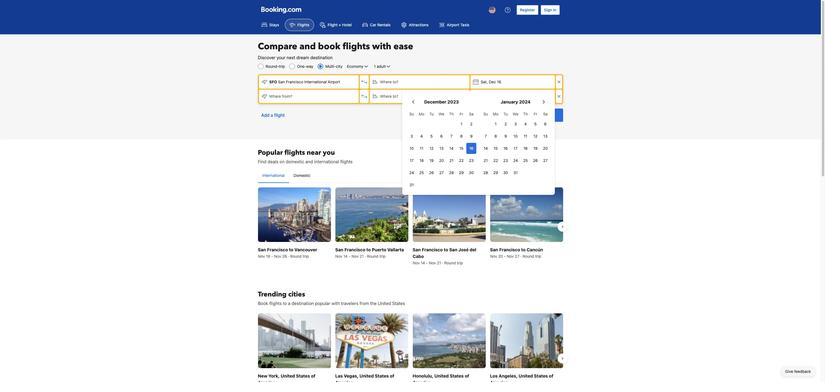 Task type: describe. For each thing, give the bounding box(es) containing it.
your
[[277, 55, 286, 60]]

los angeles, united states of america link
[[490, 314, 563, 383]]

san francisco to cancún nov 20 - nov 27 · round trip
[[490, 248, 543, 259]]

round-
[[266, 64, 279, 69]]

los angeles, united states of america image
[[490, 314, 563, 369]]

destination inside "trending cities book flights to a destination popular with travelers from the united states"
[[292, 302, 314, 307]]

th for 2024
[[523, 112, 528, 117]]

where to? for where to? dropdown button
[[380, 94, 398, 99]]

on
[[280, 160, 285, 165]]

0 horizontal spatial airport
[[328, 80, 340, 84]]

27 for 27 january 2024 checkbox
[[543, 158, 548, 163]]

states inside honolulu, united states of america
[[450, 374, 464, 379]]

2 January 2024 checkbox
[[501, 119, 511, 130]]

united inside honolulu, united states of america
[[435, 374, 449, 379]]

24 January 2024 checkbox
[[511, 155, 521, 167]]

21 January 2024 checkbox
[[481, 155, 491, 167]]

25 January 2024 checkbox
[[521, 155, 531, 167]]

we for january
[[513, 112, 519, 117]]

30 for "30" checkbox
[[503, 171, 508, 175]]

29 for 29 january 2024 "option"
[[494, 171, 498, 175]]

domestic
[[286, 160, 304, 165]]

del
[[470, 248, 476, 253]]

3 December 2023 checkbox
[[407, 131, 417, 142]]

trending cities book flights to a destination popular with travelers from the united states
[[258, 291, 405, 307]]

fr for 2024
[[534, 112, 537, 117]]

22 for the 22 checkbox
[[494, 158, 498, 163]]

next
[[287, 55, 295, 60]]

18 December 2023 checkbox
[[417, 155, 427, 167]]

honolulu, united states of america link
[[413, 314, 486, 383]]

0 horizontal spatial 12
[[430, 146, 434, 151]]

trip inside san francisco to vancouver nov 19 - nov 26 · round trip
[[303, 255, 309, 259]]

8 January 2024 checkbox
[[491, 131, 501, 142]]

14 inside checkbox
[[450, 146, 454, 151]]

7 December 2023 checkbox
[[447, 131, 457, 142]]

9 December 2023 checkbox
[[467, 131, 477, 142]]

13 for 13 january 2024 option
[[544, 134, 548, 139]]

january 2024
[[501, 100, 531, 105]]

16 cell
[[467, 142, 477, 154]]

· inside san francisco to vancouver nov 19 - nov 26 · round trip
[[288, 255, 289, 259]]

th for 2023
[[449, 112, 454, 117]]

31 for 31 option
[[410, 183, 414, 188]]

add
[[261, 113, 270, 118]]

francisco for san francisco to puerto vallarta
[[345, 248, 365, 253]]

flights inside compare and book flights with ease discover your next dream destination
[[343, 41, 370, 53]]

10 January 2024 checkbox
[[511, 131, 521, 142]]

1 horizontal spatial airport
[[447, 22, 459, 27]]

to for vancouver
[[289, 248, 294, 253]]

round inside san francisco to vancouver nov 19 - nov 26 · round trip
[[290, 255, 302, 259]]

search
[[542, 113, 554, 118]]

16 January 2024 checkbox
[[501, 143, 511, 154]]

rentals
[[377, 22, 391, 27]]

las vegas, united states of america link
[[335, 314, 408, 383]]

6 for 6 option
[[544, 122, 547, 127]]

the
[[370, 302, 377, 307]]

su for december
[[410, 112, 414, 117]]

+
[[339, 22, 341, 27]]

12 December 2023 checkbox
[[427, 143, 437, 154]]

hotel
[[342, 22, 352, 27]]

multi-city
[[326, 64, 343, 69]]

attractions
[[409, 22, 429, 27]]

where from? button
[[259, 90, 359, 103]]

dream
[[296, 55, 309, 60]]

· inside san francisco to san josé del cabo nov 14 - nov 21 · round trip
[[442, 261, 443, 266]]

9 for 9 december 2023 checkbox
[[470, 134, 473, 139]]

san for san francisco to cancún
[[490, 248, 498, 253]]

car rentals link
[[358, 19, 395, 31]]

to for puerto
[[367, 248, 371, 253]]

flight
[[328, 22, 338, 27]]

january
[[501, 100, 518, 105]]

2 for january 2024
[[505, 122, 507, 127]]

where to? button
[[370, 90, 470, 103]]

8 for 8 january 2024 checkbox
[[495, 134, 497, 139]]

sa for 2024
[[543, 112, 548, 117]]

feedback
[[795, 370, 811, 375]]

where for where to? dropdown button
[[380, 94, 392, 99]]

16 for 16 january 2024 checkbox
[[504, 146, 508, 151]]

20 January 2024 checkbox
[[541, 143, 551, 154]]

december 2023
[[424, 100, 459, 105]]

of for las vegas, united states of america
[[390, 374, 394, 379]]

round inside san francisco to san josé del cabo nov 14 - nov 21 · round trip
[[444, 261, 456, 266]]

where to? button
[[370, 75, 470, 89]]

14 December 2023 checkbox
[[447, 143, 457, 154]]

discover
[[258, 55, 275, 60]]

register
[[520, 7, 535, 12]]

mo for january
[[493, 112, 499, 117]]

9 January 2024 checkbox
[[501, 131, 511, 142]]

region containing san francisco to vancouver
[[254, 186, 568, 269]]

and inside compare and book flights with ease discover your next dream destination
[[300, 41, 316, 53]]

27 January 2024 checkbox
[[541, 155, 551, 167]]

29 December 2023 checkbox
[[457, 168, 467, 179]]

12 January 2024 checkbox
[[531, 131, 541, 142]]

sat, dec 16
[[481, 80, 501, 84]]

honolulu,
[[413, 374, 434, 379]]

7 for 7 option
[[451, 134, 453, 139]]

region containing new york, united states of america
[[254, 312, 568, 383]]

13 January 2024 checkbox
[[541, 131, 551, 142]]

adult
[[377, 64, 386, 69]]

21 inside san francisco to san josé del cabo nov 14 - nov 21 · round trip
[[437, 261, 441, 266]]

cities
[[288, 291, 305, 300]]

13 December 2023 checkbox
[[437, 143, 447, 154]]

21 inside 21 checkbox
[[450, 158, 454, 163]]

27 for 27 december 2023 checkbox in the top right of the page
[[439, 171, 444, 175]]

of for new york, united states of america
[[311, 374, 316, 379]]

america for new
[[258, 381, 276, 383]]

23 January 2024 checkbox
[[501, 155, 511, 167]]

1 adult
[[374, 64, 386, 69]]

cabo
[[413, 255, 424, 260]]

3 January 2024 checkbox
[[511, 119, 521, 130]]

26 December 2023 checkbox
[[427, 168, 437, 179]]

popular flights near you find deals on domestic and international flights
[[258, 148, 353, 165]]

of for los angeles, united states of america
[[549, 374, 554, 379]]

give
[[786, 370, 794, 375]]

ease
[[394, 41, 413, 53]]

travelers
[[341, 302, 359, 307]]

tu for january
[[504, 112, 508, 117]]

sign in
[[544, 7, 557, 12]]

puerto
[[372, 248, 386, 253]]

flights up domestic
[[285, 148, 305, 158]]

flight
[[274, 113, 285, 118]]

22 December 2023 checkbox
[[457, 155, 467, 167]]

international inside button
[[262, 173, 285, 178]]

flight + hotel link
[[315, 19, 357, 31]]

san francisco to vancouver nov 19 - nov 26 · round trip
[[258, 248, 317, 259]]

economy
[[347, 64, 364, 69]]

1 adult button
[[374, 63, 392, 70]]

to? for where to? dropdown button
[[393, 94, 398, 99]]

trip inside the san francisco to puerto vallarta nov 14 - nov 21 · round trip
[[380, 255, 386, 259]]

domestic button
[[289, 169, 315, 183]]

city
[[336, 64, 343, 69]]

trip inside san francisco to cancún nov 20 - nov 27 · round trip
[[535, 255, 541, 259]]

popular
[[258, 148, 283, 158]]

add a flight button
[[258, 109, 288, 122]]

19 January 2024 checkbox
[[531, 143, 541, 154]]

19 inside san francisco to vancouver nov 19 - nov 26 · round trip
[[266, 255, 270, 259]]

8 for 8 option
[[460, 134, 463, 139]]

6 for 6 "checkbox"
[[440, 134, 443, 139]]

- inside san francisco to san josé del cabo nov 14 - nov 21 · round trip
[[426, 261, 428, 266]]

trending
[[258, 291, 287, 300]]

flights inside "trending cities book flights to a destination popular with travelers from the united states"
[[269, 302, 282, 307]]

sa for 2023
[[469, 112, 474, 117]]

attractions link
[[397, 19, 433, 31]]

sat,
[[481, 80, 488, 84]]

give feedback
[[786, 370, 811, 375]]

a inside button
[[271, 113, 273, 118]]

flights
[[297, 22, 309, 27]]

united for new york, united states of america
[[281, 374, 295, 379]]

angeles,
[[499, 374, 518, 379]]

taxis
[[460, 22, 469, 27]]

1 December 2023 checkbox
[[457, 119, 467, 130]]

san francisco to puerto vallarta nov 14 - nov 21 · round trip
[[335, 248, 404, 259]]

3 for 3 january 2024 option
[[515, 122, 517, 127]]

14 inside san francisco to san josé del cabo nov 14 - nov 21 · round trip
[[421, 261, 425, 266]]

5 December 2023 checkbox
[[427, 131, 437, 142]]

with inside compare and book flights with ease discover your next dream destination
[[372, 41, 391, 53]]

1 for january
[[495, 122, 497, 127]]

15 January 2024 checkbox
[[491, 143, 501, 154]]

of inside honolulu, united states of america
[[465, 374, 469, 379]]

1 January 2024 checkbox
[[491, 119, 501, 130]]

america for las
[[335, 381, 353, 383]]

17 for 17 january 2024 option
[[514, 146, 518, 151]]

round inside san francisco to cancún nov 20 - nov 27 · round trip
[[523, 255, 534, 259]]

a inside "trending cities book flights to a destination popular with travelers from the united states"
[[288, 302, 291, 307]]

cancún
[[527, 248, 543, 253]]

new york, united states of america link
[[258, 314, 331, 383]]

las vegas, united states of america
[[335, 374, 394, 383]]

15 for 15 december 2023 option
[[460, 146, 464, 151]]

with inside "trending cities book flights to a destination popular with travelers from the united states"
[[332, 302, 340, 307]]

30 December 2023 checkbox
[[467, 168, 477, 179]]

16 December 2023 checkbox
[[467, 143, 477, 154]]

1 for december
[[461, 122, 462, 127]]

18 for 18 january 2024 "checkbox"
[[524, 146, 528, 151]]

sign
[[544, 7, 552, 12]]

round-trip
[[266, 64, 285, 69]]

states for los angeles, united states of america
[[534, 374, 548, 379]]

10 December 2023 checkbox
[[407, 143, 417, 154]]

30 for 30 checkbox
[[469, 171, 474, 175]]

· inside san francisco to cancún nov 20 - nov 27 · round trip
[[521, 255, 522, 259]]

from
[[360, 302, 369, 307]]

18 January 2024 checkbox
[[521, 143, 531, 154]]

stays
[[269, 22, 279, 27]]

21 inside the san francisco to puerto vallarta nov 14 - nov 21 · round trip
[[360, 255, 364, 259]]

popular
[[315, 302, 330, 307]]

los
[[490, 374, 498, 379]]

16 for 16 checkbox at the right top of page
[[469, 146, 474, 151]]

los angeles, united states of america
[[490, 374, 554, 383]]

compare and book flights with ease discover your next dream destination
[[258, 41, 413, 60]]

vancouver
[[295, 248, 317, 253]]

search button
[[533, 109, 563, 122]]

29 January 2024 checkbox
[[491, 168, 501, 179]]

america for los
[[490, 381, 508, 383]]

new york, united states of america
[[258, 374, 316, 383]]

4 for '4 december 2023' option on the right of the page
[[421, 134, 423, 139]]

16 inside dropdown button
[[497, 80, 501, 84]]



Task type: locate. For each thing, give the bounding box(es) containing it.
with up the adult at the left
[[372, 41, 391, 53]]

8 right 7 option
[[460, 134, 463, 139]]

2 28 from the left
[[484, 171, 488, 175]]

0 horizontal spatial 13
[[440, 146, 444, 151]]

10 right 9 option
[[514, 134, 518, 139]]

16 right dec
[[497, 80, 501, 84]]

trip down josé
[[457, 261, 463, 266]]

1 vertical spatial 31
[[410, 183, 414, 188]]

1 horizontal spatial 16
[[497, 80, 501, 84]]

fr for 2023
[[460, 112, 463, 117]]

1 30 from the left
[[469, 171, 474, 175]]

united right the honolulu,
[[435, 374, 449, 379]]

2 tu from the left
[[504, 112, 508, 117]]

0 vertical spatial 24
[[513, 158, 518, 163]]

1 28 from the left
[[449, 171, 454, 175]]

18
[[524, 146, 528, 151], [420, 158, 424, 163]]

find
[[258, 160, 267, 165]]

12 right 11 checkbox
[[430, 146, 434, 151]]

· inside the san francisco to puerto vallarta nov 14 - nov 21 · round trip
[[365, 255, 366, 259]]

francisco inside san francisco to vancouver nov 19 - nov 26 · round trip
[[267, 248, 288, 253]]

0 horizontal spatial 31
[[410, 183, 414, 188]]

sfo
[[269, 80, 277, 84]]

new york, united states of america image
[[258, 314, 331, 369]]

6
[[544, 122, 547, 127], [440, 134, 443, 139]]

sfo san francisco international airport
[[269, 80, 340, 84]]

31 December 2023 checkbox
[[407, 180, 417, 191]]

a down cities
[[288, 302, 291, 307]]

francisco inside san francisco to cancún nov 20 - nov 27 · round trip
[[499, 248, 520, 253]]

airport
[[447, 22, 459, 27], [328, 80, 340, 84]]

francisco inside san francisco to san josé del cabo nov 14 - nov 21 · round trip
[[422, 248, 443, 253]]

23 for 23 option in the top of the page
[[503, 158, 508, 163]]

30 right 29 january 2024 "option"
[[503, 171, 508, 175]]

11 January 2024 checkbox
[[521, 131, 531, 142]]

1 to? from the top
[[393, 80, 398, 84]]

11 left 12 checkbox
[[420, 146, 424, 151]]

sat, dec 16 button
[[471, 75, 555, 89]]

14 inside the san francisco to puerto vallarta nov 14 - nov 21 · round trip
[[344, 255, 348, 259]]

6 right 5 option
[[440, 134, 443, 139]]

20 inside san francisco to cancún nov 20 - nov 27 · round trip
[[498, 255, 503, 259]]

mo for december
[[419, 112, 425, 117]]

america down "new"
[[258, 381, 276, 383]]

1 grid from the left
[[407, 109, 477, 191]]

1 vertical spatial 27
[[439, 171, 444, 175]]

1 8 from the left
[[460, 134, 463, 139]]

17 for 17 option
[[410, 158, 414, 163]]

where to? inside dropdown button
[[380, 94, 398, 99]]

united inside "new york, united states of america"
[[281, 374, 295, 379]]

24 for 24 checkbox
[[409, 171, 414, 175]]

1 vertical spatial 20
[[439, 158, 444, 163]]

where to? inside popup button
[[380, 80, 398, 84]]

23 inside option
[[503, 158, 508, 163]]

multi-
[[326, 64, 336, 69]]

7 left 8 january 2024 checkbox
[[485, 134, 487, 139]]

0 vertical spatial 31
[[514, 171, 518, 175]]

2 right the 1 december 2023 checkbox
[[470, 122, 473, 127]]

20 for 20 december 2023 checkbox
[[439, 158, 444, 163]]

14 January 2024 checkbox
[[481, 143, 491, 154]]

san for san francisco to san josé del cabo
[[413, 248, 421, 253]]

san francisco to vancouver image
[[258, 188, 331, 243]]

16 right 15 checkbox
[[504, 146, 508, 151]]

31 for 31 checkbox
[[514, 171, 518, 175]]

16 right 15 december 2023 option
[[469, 146, 474, 151]]

las
[[335, 374, 343, 379]]

1 we from the left
[[439, 112, 445, 117]]

1 left the adult at the left
[[374, 64, 376, 69]]

-
[[271, 255, 273, 259], [349, 255, 351, 259], [504, 255, 506, 259], [426, 261, 428, 266]]

1 horizontal spatial grid
[[481, 109, 551, 179]]

1 su from the left
[[410, 112, 414, 117]]

0 horizontal spatial 28
[[449, 171, 454, 175]]

0 horizontal spatial 24
[[409, 171, 414, 175]]

3 america from the left
[[413, 381, 431, 383]]

and down near
[[306, 160, 313, 165]]

0 vertical spatial where to?
[[380, 80, 398, 84]]

th
[[449, 112, 454, 117], [523, 112, 528, 117]]

4 right 3 january 2024 option
[[524, 122, 527, 127]]

destination up multi-
[[310, 55, 333, 60]]

states inside the las vegas, united states of america
[[375, 374, 389, 379]]

with right popular
[[332, 302, 340, 307]]

22 inside checkbox
[[494, 158, 498, 163]]

17 right 16 january 2024 checkbox
[[514, 146, 518, 151]]

26 January 2024 checkbox
[[531, 155, 541, 167]]

0 vertical spatial 13
[[544, 134, 548, 139]]

28 left 29 january 2024 "option"
[[484, 171, 488, 175]]

book
[[258, 302, 268, 307]]

tu
[[430, 112, 434, 117], [504, 112, 508, 117]]

23 December 2023 checkbox
[[467, 155, 477, 167]]

5 inside option
[[431, 134, 433, 139]]

11 for 11 checkbox
[[420, 146, 424, 151]]

31 down 24 checkbox
[[410, 183, 414, 188]]

1 horizontal spatial we
[[513, 112, 519, 117]]

trip inside san francisco to san josé del cabo nov 14 - nov 21 · round trip
[[457, 261, 463, 266]]

fr up 5 january 2024 option
[[534, 112, 537, 117]]

1 15 from the left
[[460, 146, 464, 151]]

0 horizontal spatial 22
[[459, 158, 464, 163]]

stays link
[[257, 19, 284, 31]]

1 vertical spatial 24
[[409, 171, 414, 175]]

5 January 2024 checkbox
[[531, 119, 541, 130]]

2 for december 2023
[[470, 122, 473, 127]]

1 horizontal spatial 3
[[515, 122, 517, 127]]

2 9 from the left
[[505, 134, 507, 139]]

0 horizontal spatial 20
[[439, 158, 444, 163]]

9 inside checkbox
[[470, 134, 473, 139]]

san francisco to san josé del cabo nov 14 - nov 21 · round trip
[[413, 248, 476, 266]]

states inside "new york, united states of america"
[[296, 374, 310, 379]]

0 vertical spatial international
[[304, 80, 327, 84]]

flights down 'trending'
[[269, 302, 282, 307]]

25
[[523, 158, 528, 163], [419, 171, 424, 175]]

san for san francisco to vancouver
[[258, 248, 266, 253]]

5
[[534, 122, 537, 127], [431, 134, 433, 139]]

0 horizontal spatial 29
[[459, 171, 464, 175]]

1 sa from the left
[[469, 112, 474, 117]]

america inside "new york, united states of america"
[[258, 381, 276, 383]]

29 for 29 option
[[459, 171, 464, 175]]

1 2 from the left
[[470, 122, 473, 127]]

to down 'trending'
[[283, 302, 287, 307]]

2 2 from the left
[[505, 122, 507, 127]]

add a flight
[[261, 113, 285, 118]]

san inside the san francisco to puerto vallarta nov 14 - nov 21 · round trip
[[335, 248, 344, 253]]

united inside "los angeles, united states of america"
[[519, 374, 533, 379]]

su up 7 january 2024 "option" on the right
[[484, 112, 488, 117]]

1 horizontal spatial 29
[[494, 171, 498, 175]]

to for cancún
[[521, 248, 526, 253]]

20 December 2023 checkbox
[[437, 155, 447, 167]]

where inside popup button
[[380, 80, 392, 84]]

united for las vegas, united states of america
[[360, 374, 374, 379]]

25 December 2023 checkbox
[[417, 168, 427, 179]]

6 down search
[[544, 122, 547, 127]]

5 right 4 checkbox
[[534, 122, 537, 127]]

28 December 2023 checkbox
[[447, 168, 457, 179]]

31 right "30" checkbox
[[514, 171, 518, 175]]

grid for january
[[481, 109, 551, 179]]

0 vertical spatial airport
[[447, 22, 459, 27]]

4 of from the left
[[549, 374, 554, 379]]

2 vertical spatial 27
[[515, 255, 520, 259]]

1 vertical spatial with
[[332, 302, 340, 307]]

1 horizontal spatial 2
[[505, 122, 507, 127]]

2 30 from the left
[[503, 171, 508, 175]]

tab list containing international
[[258, 169, 563, 184]]

and inside popular flights near you find deals on domestic and international flights
[[306, 160, 313, 165]]

15 inside 15 december 2023 option
[[460, 146, 464, 151]]

19 for 19 january 2024 option
[[534, 146, 538, 151]]

1 horizontal spatial 19
[[430, 158, 434, 163]]

we
[[439, 112, 445, 117], [513, 112, 519, 117]]

0 horizontal spatial grid
[[407, 109, 477, 191]]

9 right 8 option
[[470, 134, 473, 139]]

1 vertical spatial 4
[[421, 134, 423, 139]]

international button
[[258, 169, 289, 183]]

2 left 3 january 2024 option
[[505, 122, 507, 127]]

york,
[[269, 374, 280, 379]]

trip
[[279, 64, 285, 69], [303, 255, 309, 259], [380, 255, 386, 259], [535, 255, 541, 259], [457, 261, 463, 266]]

1 vertical spatial 5
[[431, 134, 433, 139]]

to left cancún
[[521, 248, 526, 253]]

to for san
[[444, 248, 448, 253]]

states for new york, united states of america
[[296, 374, 310, 379]]

8 inside 8 january 2024 checkbox
[[495, 134, 497, 139]]

2 15 from the left
[[494, 146, 498, 151]]

10 for 10 checkbox
[[410, 146, 414, 151]]

7 for 7 january 2024 "option" on the right
[[485, 134, 487, 139]]

united inside "trending cities book flights to a destination popular with travelers from the united states"
[[378, 302, 391, 307]]

destination
[[310, 55, 333, 60], [292, 302, 314, 307]]

15 right 14 january 2024 checkbox
[[494, 146, 498, 151]]

1 horizontal spatial mo
[[493, 112, 499, 117]]

31 inside option
[[410, 183, 414, 188]]

to inside san francisco to vancouver nov 19 - nov 26 · round trip
[[289, 248, 294, 253]]

of inside "los angeles, united states of america"
[[549, 374, 554, 379]]

7 right 6 "checkbox"
[[451, 134, 453, 139]]

and up dream
[[300, 41, 316, 53]]

5 inside option
[[534, 122, 537, 127]]

su
[[410, 112, 414, 117], [484, 112, 488, 117]]

0 horizontal spatial 19
[[266, 255, 270, 259]]

2 23 from the left
[[503, 158, 508, 163]]

18 for the 18 december 2023 option
[[420, 158, 424, 163]]

tu for december
[[430, 112, 434, 117]]

in
[[553, 7, 557, 12]]

car
[[370, 22, 376, 27]]

2 29 from the left
[[494, 171, 498, 175]]

10 inside option
[[514, 134, 518, 139]]

nov
[[258, 255, 265, 259], [274, 255, 281, 259], [335, 255, 342, 259], [352, 255, 359, 259], [490, 255, 497, 259], [507, 255, 514, 259], [413, 261, 420, 266], [429, 261, 436, 266]]

san francisco to cancún image
[[490, 188, 563, 243]]

30
[[469, 171, 474, 175], [503, 171, 508, 175]]

13
[[544, 134, 548, 139], [440, 146, 444, 151]]

0 vertical spatial 12
[[534, 134, 538, 139]]

francisco for san francisco to san josé del cabo
[[422, 248, 443, 253]]

1 horizontal spatial 10
[[514, 134, 518, 139]]

to left the vancouver
[[289, 248, 294, 253]]

0 vertical spatial 4
[[524, 122, 527, 127]]

25 left 26 option
[[419, 171, 424, 175]]

united right york,
[[281, 374, 295, 379]]

trip down cancún
[[535, 255, 541, 259]]

america inside the las vegas, united states of america
[[335, 381, 353, 383]]

18 right 17 option
[[420, 158, 424, 163]]

0 horizontal spatial 11
[[420, 146, 424, 151]]

8 inside 8 option
[[460, 134, 463, 139]]

6 inside option
[[544, 122, 547, 127]]

united
[[378, 302, 391, 307], [281, 374, 295, 379], [360, 374, 374, 379], [435, 374, 449, 379], [519, 374, 533, 379]]

1 horizontal spatial 6
[[544, 122, 547, 127]]

9 for 9 option
[[505, 134, 507, 139]]

0 horizontal spatial a
[[271, 113, 273, 118]]

29 left "30" checkbox
[[494, 171, 498, 175]]

you
[[323, 148, 335, 158]]

20 inside option
[[543, 146, 548, 151]]

27 December 2023 checkbox
[[437, 168, 447, 179]]

of inside "new york, united states of america"
[[311, 374, 316, 379]]

tu down december
[[430, 112, 434, 117]]

20 inside checkbox
[[439, 158, 444, 163]]

america down the las
[[335, 381, 353, 383]]

1 horizontal spatial 30
[[503, 171, 508, 175]]

12 right 11 january 2024 checkbox
[[534, 134, 538, 139]]

a right add
[[271, 113, 273, 118]]

11 for 11 january 2024 checkbox
[[524, 134, 527, 139]]

17 December 2023 checkbox
[[407, 155, 417, 167]]

0 horizontal spatial 3
[[411, 134, 413, 139]]

1 vertical spatial 10
[[410, 146, 414, 151]]

0 horizontal spatial 23
[[469, 158, 474, 163]]

0 horizontal spatial 8
[[460, 134, 463, 139]]

13 inside option
[[440, 146, 444, 151]]

to inside san francisco to cancún nov 20 - nov 27 · round trip
[[521, 248, 526, 253]]

31 inside checkbox
[[514, 171, 518, 175]]

1 inside popup button
[[374, 64, 376, 69]]

24 inside "option"
[[513, 158, 518, 163]]

24 left 25 option
[[409, 171, 414, 175]]

23
[[469, 158, 474, 163], [503, 158, 508, 163]]

23 right the 22 december 2023 option
[[469, 158, 474, 163]]

- inside the san francisco to puerto vallarta nov 14 - nov 21 · round trip
[[349, 255, 351, 259]]

3 inside 'checkbox'
[[411, 134, 413, 139]]

flights right international
[[340, 160, 353, 165]]

25 for "25" checkbox
[[523, 158, 528, 163]]

0 horizontal spatial with
[[332, 302, 340, 307]]

states inside "trending cities book flights to a destination popular with travelers from the united states"
[[392, 302, 405, 307]]

trip down your
[[279, 64, 285, 69]]

21 inside 21 january 2024 checkbox
[[484, 158, 488, 163]]

24 for 24 "option"
[[513, 158, 518, 163]]

1 horizontal spatial 12
[[534, 134, 538, 139]]

5 for 5 january 2024 option
[[534, 122, 537, 127]]

0 horizontal spatial tu
[[430, 112, 434, 117]]

one-way
[[297, 64, 313, 69]]

0 vertical spatial 5
[[534, 122, 537, 127]]

give feedback button
[[781, 367, 816, 377]]

we up 3 january 2024 option
[[513, 112, 519, 117]]

way
[[306, 64, 313, 69]]

4 right 3 december 2023 'checkbox'
[[421, 134, 423, 139]]

1 horizontal spatial 17
[[514, 146, 518, 151]]

19
[[534, 146, 538, 151], [430, 158, 434, 163], [266, 255, 270, 259]]

1 vertical spatial region
[[254, 312, 568, 383]]

tu up '2' option
[[504, 112, 508, 117]]

2 america from the left
[[335, 381, 353, 383]]

23 left 24 "option"
[[503, 158, 508, 163]]

1 left '2' option
[[495, 122, 497, 127]]

1 horizontal spatial 15
[[494, 146, 498, 151]]

23 for 23 december 2023 "checkbox"
[[469, 158, 474, 163]]

11 December 2023 checkbox
[[417, 143, 427, 154]]

0 horizontal spatial 27
[[439, 171, 444, 175]]

to?
[[393, 80, 398, 84], [393, 94, 398, 99]]

0 vertical spatial 6
[[544, 122, 547, 127]]

28 for 28 december 2023 checkbox
[[449, 171, 454, 175]]

flight + hotel
[[328, 22, 352, 27]]

th down 2023
[[449, 112, 454, 117]]

america inside honolulu, united states of america
[[413, 381, 431, 383]]

1 22 from the left
[[459, 158, 464, 163]]

francisco inside the san francisco to puerto vallarta nov 14 - nov 21 · round trip
[[345, 248, 365, 253]]

0 vertical spatial 27
[[543, 158, 548, 163]]

1 left 2 option
[[461, 122, 462, 127]]

10 inside checkbox
[[410, 146, 414, 151]]

15 inside 15 checkbox
[[494, 146, 498, 151]]

31 January 2024 checkbox
[[511, 168, 521, 179]]

1 vertical spatial international
[[262, 173, 285, 178]]

we down the december 2023
[[439, 112, 445, 117]]

29 right 28 december 2023 checkbox
[[459, 171, 464, 175]]

10 left 11 checkbox
[[410, 146, 414, 151]]

0 horizontal spatial fr
[[460, 112, 463, 117]]

sa
[[469, 112, 474, 117], [543, 112, 548, 117]]

30 right 29 option
[[469, 171, 474, 175]]

17 left the 18 december 2023 option
[[410, 158, 414, 163]]

1 horizontal spatial su
[[484, 112, 488, 117]]

7 January 2024 checkbox
[[481, 131, 491, 142]]

18 inside option
[[420, 158, 424, 163]]

1 horizontal spatial tu
[[504, 112, 508, 117]]

1 fr from the left
[[460, 112, 463, 117]]

trip down the puerto
[[380, 255, 386, 259]]

0 vertical spatial 18
[[524, 146, 528, 151]]

where to? for where to? popup button
[[380, 80, 398, 84]]

honolulu, united states of america image
[[413, 314, 486, 369]]

fr up the 1 december 2023 checkbox
[[460, 112, 463, 117]]

25 inside option
[[419, 171, 424, 175]]

25 for 25 option
[[419, 171, 424, 175]]

2 we from the left
[[513, 112, 519, 117]]

2 8 from the left
[[495, 134, 497, 139]]

11 right "10 january 2024" option in the right of the page
[[524, 134, 527, 139]]

1 horizontal spatial 4
[[524, 122, 527, 127]]

new
[[258, 374, 268, 379]]

of inside the las vegas, united states of america
[[390, 374, 394, 379]]

to? for where to? popup button
[[393, 80, 398, 84]]

from?
[[282, 94, 292, 99]]

22 January 2024 checkbox
[[491, 155, 501, 167]]

0 vertical spatial 3
[[515, 122, 517, 127]]

0 horizontal spatial 9
[[470, 134, 473, 139]]

register link
[[517, 5, 539, 15]]

sa up 6 option
[[543, 112, 548, 117]]

america down the los
[[490, 381, 508, 383]]

1 america from the left
[[258, 381, 276, 383]]

1 horizontal spatial 18
[[524, 146, 528, 151]]

san inside san francisco to cancún nov 20 - nov 27 · round trip
[[490, 248, 498, 253]]

- inside san francisco to cancún nov 20 - nov 27 · round trip
[[504, 255, 506, 259]]

5 for 5 option
[[431, 134, 433, 139]]

1 horizontal spatial 13
[[544, 134, 548, 139]]

2 horizontal spatial 26
[[533, 158, 538, 163]]

5 right '4 december 2023' option on the right of the page
[[431, 134, 433, 139]]

1 horizontal spatial 20
[[498, 255, 503, 259]]

1 where to? from the top
[[380, 80, 398, 84]]

8 December 2023 checkbox
[[457, 131, 467, 142]]

2 mo from the left
[[493, 112, 499, 117]]

28 left 29 option
[[449, 171, 454, 175]]

san inside san francisco to vancouver nov 19 - nov 26 · round trip
[[258, 248, 266, 253]]

4 inside '4 december 2023' option
[[421, 134, 423, 139]]

one-
[[297, 64, 306, 69]]

14 inside checkbox
[[484, 146, 488, 151]]

2 December 2023 checkbox
[[467, 119, 477, 130]]

3 left '4 december 2023' option on the right of the page
[[411, 134, 413, 139]]

destination down cities
[[292, 302, 314, 307]]

destination inside compare and book flights with ease discover your next dream destination
[[310, 55, 333, 60]]

2 fr from the left
[[534, 112, 537, 117]]

2 grid from the left
[[481, 109, 551, 179]]

0 horizontal spatial 4
[[421, 134, 423, 139]]

6 December 2023 checkbox
[[437, 131, 447, 142]]

america inside "los angeles, united states of america"
[[490, 381, 508, 383]]

2 region from the top
[[254, 312, 568, 383]]

29 inside "option"
[[494, 171, 498, 175]]

united right vegas,
[[360, 374, 374, 379]]

2 horizontal spatial 1
[[495, 122, 497, 127]]

8 right 7 january 2024 "option" on the right
[[495, 134, 497, 139]]

1 region from the top
[[254, 186, 568, 269]]

0 vertical spatial with
[[372, 41, 391, 53]]

4 January 2024 checkbox
[[521, 119, 531, 130]]

1 horizontal spatial 23
[[503, 158, 508, 163]]

16
[[497, 80, 501, 84], [469, 146, 474, 151], [504, 146, 508, 151]]

united for los angeles, united states of america
[[519, 374, 533, 379]]

2 of from the left
[[390, 374, 394, 379]]

1 vertical spatial airport
[[328, 80, 340, 84]]

1 tu from the left
[[430, 112, 434, 117]]

to inside "trending cities book flights to a destination popular with travelers from the united states"
[[283, 302, 287, 307]]

states for las vegas, united states of america
[[375, 374, 389, 379]]

2 to? from the top
[[393, 94, 398, 99]]

28 inside checkbox
[[449, 171, 454, 175]]

su down where to? dropdown button
[[410, 112, 414, 117]]

0 horizontal spatial 25
[[419, 171, 424, 175]]

22 right 21 january 2024 checkbox
[[494, 158, 498, 163]]

where to?
[[380, 80, 398, 84], [380, 94, 398, 99]]

3 right '2' option
[[515, 122, 517, 127]]

car rentals
[[370, 22, 391, 27]]

- inside san francisco to vancouver nov 19 - nov 26 · round trip
[[271, 255, 273, 259]]

2 where to? from the top
[[380, 94, 398, 99]]

1 horizontal spatial 27
[[515, 255, 520, 259]]

2024
[[519, 100, 531, 105]]

4 america from the left
[[490, 381, 508, 383]]

sign in link
[[541, 5, 560, 15]]

2 vertical spatial 20
[[498, 255, 503, 259]]

francisco for san francisco to vancouver
[[267, 248, 288, 253]]

6 January 2024 checkbox
[[541, 119, 551, 130]]

grid
[[407, 109, 477, 191], [481, 109, 551, 179]]

flights
[[343, 41, 370, 53], [285, 148, 305, 158], [340, 160, 353, 165], [269, 302, 282, 307]]

1 9 from the left
[[470, 134, 473, 139]]

grid for december
[[407, 109, 477, 191]]

19 for '19 december 2023' option
[[430, 158, 434, 163]]

26 inside san francisco to vancouver nov 19 - nov 26 · round trip
[[282, 255, 287, 259]]

las vegas, united states of america image
[[335, 314, 408, 369]]

to left the puerto
[[367, 248, 371, 253]]

13 inside option
[[544, 134, 548, 139]]

0 horizontal spatial 2
[[470, 122, 473, 127]]

airport taxis link
[[435, 19, 474, 31]]

trip down the vancouver
[[303, 255, 309, 259]]

1 horizontal spatial 22
[[494, 158, 498, 163]]

2 22 from the left
[[494, 158, 498, 163]]

2 horizontal spatial 20
[[543, 146, 548, 151]]

10 for "10 january 2024" option in the right of the page
[[514, 134, 518, 139]]

15 right the 14 december 2023 checkbox
[[460, 146, 464, 151]]

international down deals
[[262, 173, 285, 178]]

27 inside san francisco to cancún nov 20 - nov 27 · round trip
[[515, 255, 520, 259]]

20 for 20 option
[[543, 146, 548, 151]]

1 23 from the left
[[469, 158, 474, 163]]

1 horizontal spatial 26
[[429, 171, 434, 175]]

tab list
[[258, 169, 563, 184]]

4 for 4 checkbox
[[524, 122, 527, 127]]

0 vertical spatial 26
[[533, 158, 538, 163]]

to left josé
[[444, 248, 448, 253]]

1 horizontal spatial 8
[[495, 134, 497, 139]]

san francisco to puerto vallarta image
[[335, 188, 408, 243]]

2 su from the left
[[484, 112, 488, 117]]

1 vertical spatial destination
[[292, 302, 314, 307]]

1 of from the left
[[311, 374, 316, 379]]

3 of from the left
[[465, 374, 469, 379]]

2023
[[448, 100, 459, 105]]

san for san francisco to puerto vallarta
[[335, 248, 344, 253]]

9 right 8 january 2024 checkbox
[[505, 134, 507, 139]]

21
[[450, 158, 454, 163], [484, 158, 488, 163], [360, 255, 364, 259], [437, 261, 441, 266]]

region
[[254, 186, 568, 269], [254, 312, 568, 383]]

to? inside popup button
[[393, 80, 398, 84]]

states inside "los angeles, united states of america"
[[534, 374, 548, 379]]

3 for 3 december 2023 'checkbox'
[[411, 134, 413, 139]]

8
[[460, 134, 463, 139], [495, 134, 497, 139]]

1 29 from the left
[[459, 171, 464, 175]]

sa up 2 option
[[469, 112, 474, 117]]

1 horizontal spatial 24
[[513, 158, 518, 163]]

1 vertical spatial 17
[[410, 158, 414, 163]]

mo up 1 january 2024 checkbox
[[493, 112, 499, 117]]

15 December 2023 checkbox
[[457, 143, 467, 154]]

0 horizontal spatial 16
[[469, 146, 474, 151]]

25 inside checkbox
[[523, 158, 528, 163]]

4 December 2023 checkbox
[[417, 131, 427, 142]]

where for where from? dropdown button
[[269, 94, 281, 99]]

deals
[[268, 160, 278, 165]]

2 vertical spatial 19
[[266, 255, 270, 259]]

1 vertical spatial 26
[[429, 171, 434, 175]]

1 vertical spatial 18
[[420, 158, 424, 163]]

book
[[318, 41, 341, 53]]

san francisco to san josé del cabo image
[[413, 188, 486, 243]]

0 horizontal spatial sa
[[469, 112, 474, 117]]

2 sa from the left
[[543, 112, 548, 117]]

to
[[289, 248, 294, 253], [367, 248, 371, 253], [444, 248, 448, 253], [521, 248, 526, 253], [283, 302, 287, 307]]

0 horizontal spatial 10
[[410, 146, 414, 151]]

1 7 from the left
[[451, 134, 453, 139]]

domestic
[[294, 173, 311, 178]]

1 th from the left
[[449, 112, 454, 117]]

4 inside 4 checkbox
[[524, 122, 527, 127]]

to? inside dropdown button
[[393, 94, 398, 99]]

28 for 28 january 2024 option
[[484, 171, 488, 175]]

where from?
[[269, 94, 292, 99]]

29 inside option
[[459, 171, 464, 175]]

0 horizontal spatial 7
[[451, 134, 453, 139]]

dec
[[489, 80, 496, 84]]

1 mo from the left
[[419, 112, 425, 117]]

flights up economy
[[343, 41, 370, 53]]

23 inside "checkbox"
[[469, 158, 474, 163]]

30 January 2024 checkbox
[[501, 168, 511, 179]]

7 inside option
[[451, 134, 453, 139]]

0 vertical spatial and
[[300, 41, 316, 53]]

7 inside "option"
[[485, 134, 487, 139]]

1 vertical spatial 11
[[420, 146, 424, 151]]

flights link
[[285, 19, 314, 31]]

0 vertical spatial to?
[[393, 80, 398, 84]]

airport down multi-city
[[328, 80, 340, 84]]

united inside the las vegas, united states of america
[[360, 374, 374, 379]]

24 right 23 option in the top of the page
[[513, 158, 518, 163]]

25 right 24 "option"
[[523, 158, 528, 163]]

1 vertical spatial 25
[[419, 171, 424, 175]]

0 horizontal spatial th
[[449, 112, 454, 117]]

airport taxis
[[447, 22, 469, 27]]

th up 4 checkbox
[[523, 112, 528, 117]]

1 vertical spatial 3
[[411, 134, 413, 139]]

2 7 from the left
[[485, 134, 487, 139]]

1 vertical spatial 13
[[440, 146, 444, 151]]

1 vertical spatial a
[[288, 302, 291, 307]]

round inside the san francisco to puerto vallarta nov 14 - nov 21 · round trip
[[367, 255, 379, 259]]

where
[[380, 80, 392, 84], [269, 94, 281, 99], [380, 94, 392, 99]]

francisco for san francisco to cancún
[[499, 248, 520, 253]]

13 for 13 december 2023 option
[[440, 146, 444, 151]]

19 December 2023 checkbox
[[427, 155, 437, 167]]

airport left taxis
[[447, 22, 459, 27]]

22 right 21 checkbox
[[459, 158, 464, 163]]

international up where from? dropdown button
[[304, 80, 327, 84]]

united right angeles,
[[519, 374, 533, 379]]

booking.com logo image
[[261, 7, 301, 13], [261, 7, 301, 13]]

3
[[515, 122, 517, 127], [411, 134, 413, 139]]

united right the the
[[378, 302, 391, 307]]

28 January 2024 checkbox
[[481, 168, 491, 179]]

24
[[513, 158, 518, 163], [409, 171, 414, 175]]

18 right 17 january 2024 option
[[524, 146, 528, 151]]

we for december
[[439, 112, 445, 117]]

11
[[524, 134, 527, 139], [420, 146, 424, 151]]

international
[[304, 80, 327, 84], [262, 173, 285, 178]]

december
[[424, 100, 447, 105]]

0 vertical spatial 10
[[514, 134, 518, 139]]

josé
[[459, 248, 469, 253]]

24 inside checkbox
[[409, 171, 414, 175]]

where for where to? popup button
[[380, 80, 392, 84]]

24 December 2023 checkbox
[[407, 168, 417, 179]]

fr
[[460, 112, 463, 117], [534, 112, 537, 117]]

1 vertical spatial 6
[[440, 134, 443, 139]]

17 January 2024 checkbox
[[511, 143, 521, 154]]

2 th from the left
[[523, 112, 528, 117]]

1 horizontal spatial fr
[[534, 112, 537, 117]]

mo down where to? dropdown button
[[419, 112, 425, 117]]

compare
[[258, 41, 297, 53]]

7
[[451, 134, 453, 139], [485, 134, 487, 139]]

15 for 15 checkbox
[[494, 146, 498, 151]]

america down the honolulu,
[[413, 381, 431, 383]]

su for january
[[484, 112, 488, 117]]

22 for the 22 december 2023 option
[[459, 158, 464, 163]]

21 December 2023 checkbox
[[447, 155, 457, 167]]



Task type: vqa. For each thing, say whether or not it's contained in the screenshot.


